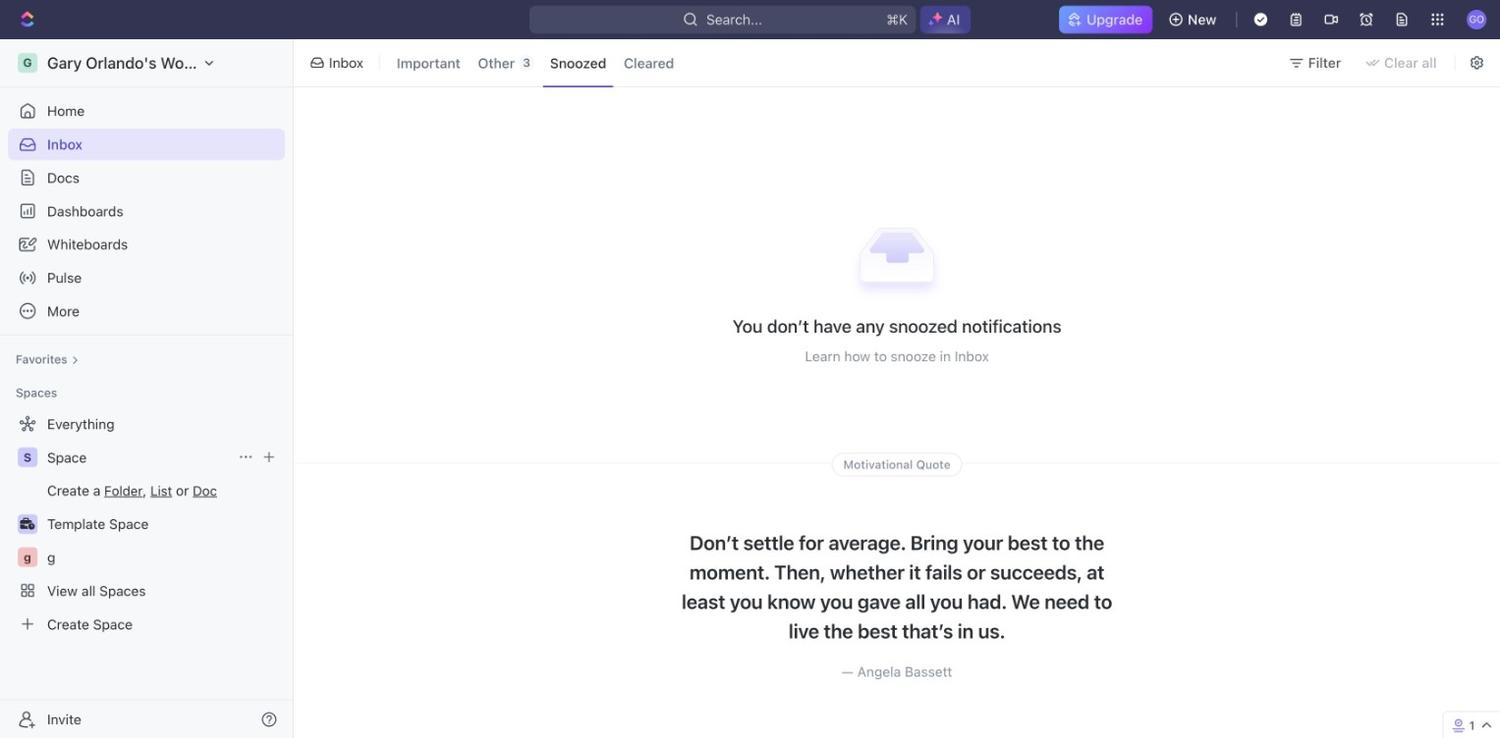 Task type: locate. For each thing, give the bounding box(es) containing it.
business time image
[[20, 519, 35, 530]]

tab list
[[386, 35, 685, 90]]

space, , element
[[18, 448, 37, 468]]

sidebar navigation
[[0, 39, 298, 739]]

tree
[[8, 409, 285, 640]]



Task type: vqa. For each thing, say whether or not it's contained in the screenshot.
'jeremy miller's workspace, ,' 'Element'
no



Task type: describe. For each thing, give the bounding box(es) containing it.
gary orlando's workspace, , element
[[18, 53, 37, 73]]

tree inside the sidebar navigation
[[8, 409, 285, 640]]

g, , element
[[18, 548, 37, 568]]



